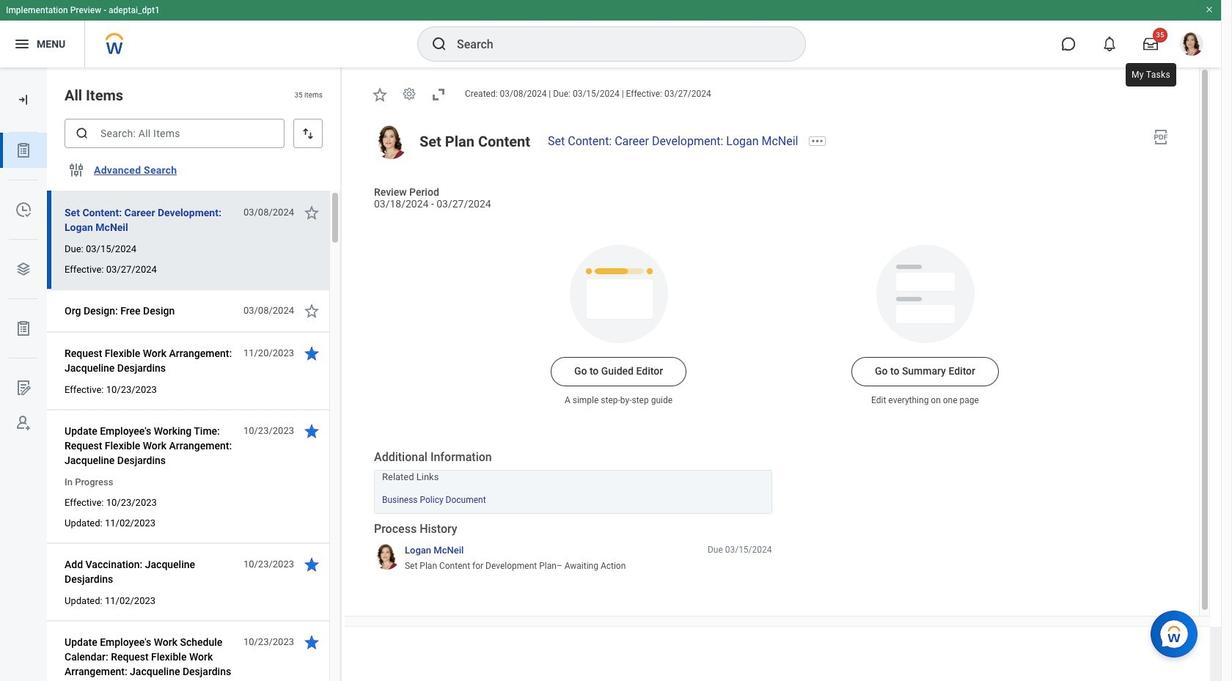 Task type: locate. For each thing, give the bounding box(es) containing it.
list
[[0, 133, 47, 441]]

transformation import image
[[16, 92, 31, 107]]

banner
[[0, 0, 1222, 68]]

clipboard image
[[15, 142, 32, 159]]

tooltip
[[1123, 60, 1180, 90]]

rename image
[[15, 379, 32, 397]]

additional information region
[[374, 450, 772, 514]]

inbox large image
[[1144, 37, 1159, 51]]

clipboard image
[[15, 320, 32, 338]]

gear image
[[402, 87, 417, 102]]

1 horizontal spatial search image
[[431, 35, 448, 53]]

0 vertical spatial star image
[[303, 345, 321, 363]]

2 vertical spatial star image
[[303, 634, 321, 652]]

view printable version (pdf) image
[[1153, 128, 1170, 146]]

star image
[[371, 86, 389, 103], [303, 204, 321, 222], [303, 302, 321, 320], [303, 423, 321, 440]]

0 horizontal spatial search image
[[75, 126, 90, 141]]

Search: All Items text field
[[65, 119, 285, 148]]

0 vertical spatial search image
[[431, 35, 448, 53]]

Search Workday  search field
[[457, 28, 776, 60]]

employee's photo (logan mcneil) image
[[374, 125, 408, 159]]

star image
[[303, 345, 321, 363], [303, 556, 321, 574], [303, 634, 321, 652]]

search image up fullscreen icon
[[431, 35, 448, 53]]

search image up configure icon
[[75, 126, 90, 141]]

search image
[[431, 35, 448, 53], [75, 126, 90, 141]]

notifications large image
[[1103, 37, 1118, 51]]

profile logan mcneil image
[[1181, 32, 1204, 59]]

1 star image from the top
[[303, 345, 321, 363]]

1 vertical spatial star image
[[303, 556, 321, 574]]

1 vertical spatial search image
[[75, 126, 90, 141]]



Task type: vqa. For each thing, say whether or not it's contained in the screenshot.
Item List element
yes



Task type: describe. For each thing, give the bounding box(es) containing it.
fullscreen image
[[430, 86, 448, 103]]

item list element
[[47, 68, 342, 682]]

sort image
[[301, 126, 316, 141]]

close environment banner image
[[1206, 5, 1214, 14]]

justify image
[[13, 35, 31, 53]]

user plus image
[[15, 415, 32, 432]]

configure image
[[68, 161, 85, 179]]

process history region
[[374, 521, 772, 577]]

clock check image
[[15, 201, 32, 219]]

3 star image from the top
[[303, 634, 321, 652]]

2 star image from the top
[[303, 556, 321, 574]]

perspective image
[[15, 261, 32, 278]]



